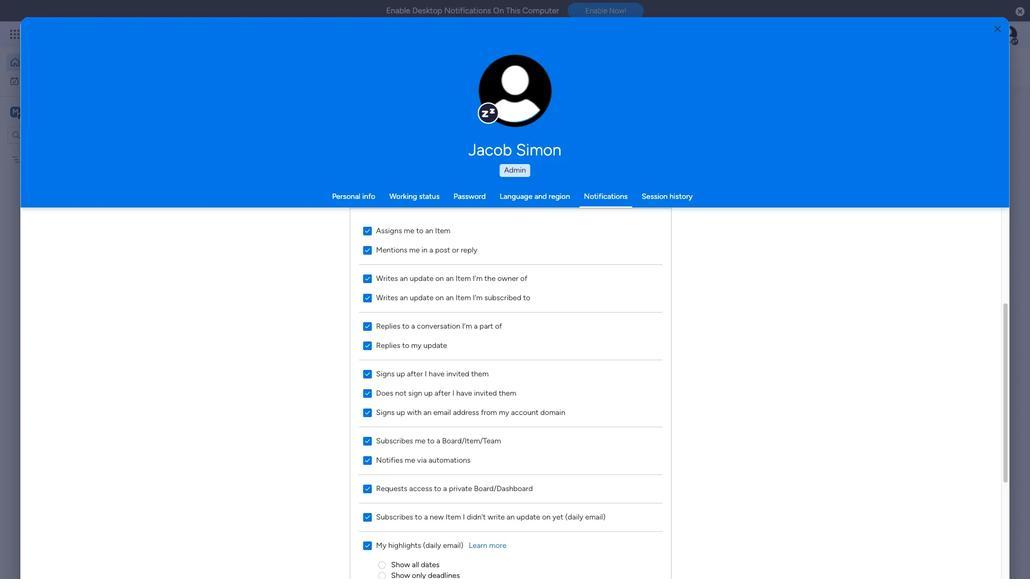 Task type: locate. For each thing, give the bounding box(es) containing it.
0 horizontal spatial notifications
[[445, 6, 492, 16]]

2 subscribes from the top
[[377, 513, 414, 522]]

0 vertical spatial after
[[407, 370, 424, 379]]

1 vertical spatial have
[[457, 389, 473, 398]]

me left via
[[405, 456, 416, 465]]

close image
[[995, 25, 1002, 33]]

notifies me via automations
[[377, 456, 471, 465]]

0 vertical spatial i'm
[[473, 274, 483, 283]]

me for notifies
[[405, 456, 416, 465]]

replies up the start
[[377, 341, 401, 350]]

on left yet
[[543, 513, 551, 522]]

main workspace
[[25, 107, 88, 117]]

work inside button
[[36, 76, 52, 85]]

picture
[[505, 106, 527, 114]]

work left management
[[225, 236, 241, 245]]

me for assigns
[[404, 226, 415, 235]]

an
[[426, 226, 434, 235], [400, 274, 408, 283], [446, 274, 454, 283], [400, 293, 408, 303], [446, 293, 454, 303], [424, 408, 432, 417], [507, 513, 515, 522]]

1 vertical spatial of
[[496, 322, 503, 331]]

0 vertical spatial signs
[[377, 370, 395, 379]]

1 horizontal spatial after
[[435, 389, 451, 398]]

1 vertical spatial subscribes
[[377, 513, 414, 522]]

1 signs from the top
[[377, 370, 395, 379]]

signs up after i have invited them
[[377, 370, 489, 379]]

me for subscribes
[[416, 437, 426, 446]]

email) left learn
[[444, 541, 464, 551]]

1 replies from the top
[[377, 322, 401, 331]]

replies for replies to my update
[[377, 341, 401, 350]]

i
[[425, 370, 427, 379], [453, 389, 455, 398], [463, 513, 465, 522]]

to up 'replies to my update'
[[403, 322, 410, 331]]

my highlights (daily email)
[[377, 541, 464, 551]]

0 horizontal spatial and
[[368, 367, 382, 378]]

subscribed
[[485, 293, 522, 303]]

0 vertical spatial i
[[425, 370, 427, 379]]

automations
[[429, 456, 471, 465]]

main right workspace icon
[[25, 107, 44, 117]]

email) right yet
[[586, 513, 606, 522]]

1 horizontal spatial workspace
[[314, 236, 350, 245]]

1 vertical spatial (daily
[[424, 541, 442, 551]]

1 horizontal spatial (daily
[[566, 513, 584, 522]]

conversation
[[417, 322, 461, 331]]

notifications
[[445, 6, 492, 16], [584, 192, 628, 201]]

a up 'replies to my update'
[[412, 322, 416, 331]]

0 horizontal spatial after
[[407, 370, 424, 379]]

jacob simon image
[[1001, 26, 1018, 43]]

0 horizontal spatial them
[[472, 370, 489, 379]]

enable left desktop
[[386, 6, 411, 16]]

up up 'not'
[[397, 370, 406, 379]]

signs up does
[[377, 370, 395, 379]]

0 horizontal spatial my
[[412, 341, 422, 350]]

i'm for the
[[473, 274, 483, 283]]

update down conversation
[[424, 341, 448, 350]]

1 horizontal spatial notifications
[[584, 192, 628, 201]]

1 writes from the top
[[377, 274, 399, 283]]

and left the start
[[368, 367, 382, 378]]

(daily up dates
[[424, 541, 442, 551]]

i'm
[[473, 274, 483, 283], [473, 293, 483, 303], [463, 322, 473, 331]]

i left the didn't
[[463, 513, 465, 522]]

signs up with an email address from my account domain
[[377, 408, 566, 417]]

up right "sign"
[[425, 389, 433, 398]]

i'm left subscribed
[[473, 293, 483, 303]]

update left yet
[[517, 513, 541, 522]]

0 horizontal spatial enable
[[386, 6, 411, 16]]

management
[[243, 236, 287, 245]]

0 vertical spatial them
[[472, 370, 489, 379]]

item up writes an update on an item i'm subscribed to
[[456, 274, 472, 283]]

my inside button
[[24, 76, 34, 85]]

up
[[397, 370, 406, 379], [425, 389, 433, 398], [397, 408, 406, 417]]

0 vertical spatial my
[[412, 341, 422, 350]]

i'm left part at bottom
[[463, 322, 473, 331]]

2 writes from the top
[[377, 293, 399, 303]]

0 horizontal spatial main
[[25, 107, 44, 117]]

1 vertical spatial my
[[25, 155, 36, 164]]

show
[[392, 561, 411, 570]]

1 subscribes from the top
[[377, 437, 414, 446]]

writes an update on an item i'm subscribed to
[[377, 293, 531, 303]]

2 vertical spatial up
[[397, 408, 406, 417]]

workspace right > at the left top
[[314, 236, 350, 245]]

notifications link
[[584, 192, 628, 201]]

1 horizontal spatial enable
[[586, 7, 608, 15]]

1 horizontal spatial my
[[499, 408, 510, 417]]

1 vertical spatial i'm
[[473, 293, 483, 303]]

option
[[0, 150, 137, 152]]

1 vertical spatial replies
[[377, 341, 401, 350]]

on
[[436, 274, 444, 283], [436, 293, 444, 303], [543, 513, 551, 522]]

1 horizontal spatial main
[[296, 236, 312, 245]]

0 horizontal spatial (daily
[[424, 541, 442, 551]]

notifications left on at the top left of the page
[[445, 6, 492, 16]]

1 vertical spatial on
[[436, 293, 444, 303]]

them up the does not sign up after i have invited them
[[472, 370, 489, 379]]

on down writes an update on an item i'm the owner of
[[436, 293, 444, 303]]

0 horizontal spatial work
[[36, 76, 52, 85]]

0 horizontal spatial have
[[429, 370, 445, 379]]

assigns
[[377, 226, 403, 235]]

have
[[429, 370, 445, 379], [457, 389, 473, 398]]

workspace
[[46, 107, 88, 117], [314, 236, 350, 245]]

learn more link
[[469, 541, 507, 552]]

2 vertical spatial i
[[463, 513, 465, 522]]

my right "from"
[[499, 408, 510, 417]]

part
[[480, 322, 494, 331]]

2 horizontal spatial i
[[463, 513, 465, 522]]

my inside region
[[377, 541, 387, 551]]

dapulse close image
[[1016, 6, 1025, 17]]

m
[[12, 107, 19, 116]]

my
[[412, 341, 422, 350], [499, 408, 510, 417]]

a right "in"
[[430, 246, 434, 255]]

subscribes up notifies
[[377, 437, 414, 446]]

0 vertical spatial invited
[[447, 370, 470, 379]]

main inside work management > main workspace 'link'
[[296, 236, 312, 245]]

my left board
[[25, 155, 36, 164]]

subscribes
[[377, 437, 414, 446], [377, 513, 414, 522]]

my down conversation
[[412, 341, 422, 350]]

private
[[449, 485, 473, 494]]

work management > main workspace
[[225, 236, 350, 245]]

to
[[417, 226, 424, 235], [524, 293, 531, 303], [403, 322, 410, 331], [403, 341, 410, 350], [428, 437, 435, 446], [435, 485, 442, 494], [416, 513, 423, 522]]

address
[[453, 408, 480, 417]]

invited up "from"
[[475, 389, 497, 398]]

notifications right region
[[584, 192, 628, 201]]

an up writes an update on an item i'm subscribed to
[[446, 274, 454, 283]]

2 signs from the top
[[377, 408, 395, 417]]

work down home
[[36, 76, 52, 85]]

of right owner
[[521, 274, 528, 283]]

me for mentions
[[410, 246, 420, 255]]

an down writes an update on an item i'm the owner of
[[446, 293, 454, 303]]

a
[[430, 246, 434, 255], [412, 322, 416, 331], [474, 322, 478, 331], [437, 437, 441, 446], [444, 485, 448, 494], [425, 513, 428, 522]]

subscribes to a new item i didn't write an update on yet (daily email)
[[377, 513, 606, 522]]

of
[[521, 274, 528, 283], [496, 322, 503, 331]]

writes
[[377, 274, 399, 283], [377, 293, 399, 303]]

me right assigns
[[404, 226, 415, 235]]

1 horizontal spatial email)
[[586, 513, 606, 522]]

1 vertical spatial workspace
[[314, 236, 350, 245]]

have up address
[[457, 389, 473, 398]]

0 vertical spatial replies
[[377, 322, 401, 331]]

0 vertical spatial subscribes
[[377, 437, 414, 446]]

1 vertical spatial i
[[453, 389, 455, 398]]

this
[[506, 6, 521, 16]]

1 vertical spatial notifications
[[584, 192, 628, 201]]

enable left now! on the right of the page
[[586, 7, 608, 15]]

owner
[[498, 274, 519, 283]]

2 replies from the top
[[377, 341, 401, 350]]

and left region
[[535, 192, 547, 201]]

board
[[37, 155, 57, 164]]

replies
[[377, 322, 401, 331], [377, 341, 401, 350]]

1 vertical spatial main
[[296, 236, 312, 245]]

enable inside button
[[586, 7, 608, 15]]

reply
[[461, 246, 478, 255]]

0 vertical spatial email)
[[586, 513, 606, 522]]

1 vertical spatial them
[[499, 389, 517, 398]]

does
[[377, 389, 394, 398]]

to left new
[[416, 513, 423, 522]]

(daily
[[566, 513, 584, 522], [424, 541, 442, 551]]

region
[[351, 209, 672, 580]]

2 vertical spatial my
[[377, 541, 387, 551]]

on up writes an update on an item i'm subscribed to
[[436, 274, 444, 283]]

password
[[454, 192, 486, 201]]

them up account
[[499, 389, 517, 398]]

new
[[430, 513, 444, 522]]

0 vertical spatial on
[[436, 274, 444, 283]]

i for new
[[463, 513, 465, 522]]

main inside the workspace selection element
[[25, 107, 44, 117]]

to up notifies me via automations
[[428, 437, 435, 446]]

1 vertical spatial work
[[225, 236, 241, 245]]

0 vertical spatial main
[[25, 107, 44, 117]]

1 horizontal spatial work
[[225, 236, 241, 245]]

on
[[494, 6, 504, 16]]

dates
[[421, 561, 440, 570]]

0 vertical spatial workspace
[[46, 107, 88, 117]]

mentions me in a post or reply
[[377, 246, 478, 255]]

0 horizontal spatial email)
[[444, 541, 464, 551]]

personal
[[332, 192, 361, 201]]

me left "in"
[[410, 246, 420, 255]]

your
[[303, 367, 320, 378]]

0 horizontal spatial workspace
[[46, 107, 88, 117]]

1 horizontal spatial and
[[535, 192, 547, 201]]

up left with
[[397, 408, 406, 417]]

work inside 'link'
[[225, 236, 241, 245]]

1 vertical spatial my
[[499, 408, 510, 417]]

simon
[[517, 141, 562, 160]]

signs down does
[[377, 408, 395, 417]]

after up email
[[435, 389, 451, 398]]

0 vertical spatial up
[[397, 370, 406, 379]]

invited up the does not sign up after i have invited them
[[447, 370, 470, 379]]

0 horizontal spatial invited
[[447, 370, 470, 379]]

a left new
[[425, 513, 428, 522]]

item up post
[[436, 226, 451, 235]]

1 vertical spatial after
[[435, 389, 451, 398]]

1 vertical spatial signs
[[377, 408, 395, 417]]

select product image
[[10, 29, 20, 40]]

i up address
[[453, 389, 455, 398]]

main right > at the left top
[[296, 236, 312, 245]]

item down writes an update on an item i'm the owner of
[[456, 293, 472, 303]]

enable now!
[[586, 7, 627, 15]]

enable desktop notifications on this computer
[[386, 6, 560, 16]]

after up "sign"
[[407, 370, 424, 379]]

subscribes for subscribes to a new item i didn't write an update on yet (daily email)
[[377, 513, 414, 522]]

1 horizontal spatial of
[[521, 274, 528, 283]]

replies up 'replies to my update'
[[377, 322, 401, 331]]

update
[[410, 274, 434, 283], [410, 293, 434, 303], [424, 341, 448, 350], [517, 513, 541, 522]]

i'm left the
[[473, 274, 483, 283]]

to up collaborating
[[403, 341, 410, 350]]

i up the does not sign up after i have invited them
[[425, 370, 427, 379]]

have up the does not sign up after i have invited them
[[429, 370, 445, 379]]

item
[[436, 226, 451, 235], [456, 274, 472, 283], [456, 293, 472, 303], [446, 513, 462, 522]]

0 vertical spatial of
[[521, 274, 528, 283]]

1 vertical spatial writes
[[377, 293, 399, 303]]

change
[[493, 97, 517, 105]]

an down the mentions
[[400, 274, 408, 283]]

requests access to a private board/dashboard
[[377, 485, 533, 494]]

my down home
[[24, 76, 34, 85]]

0 vertical spatial work
[[36, 76, 52, 85]]

mentions
[[377, 246, 408, 255]]

write
[[488, 513, 505, 522]]

email)
[[586, 513, 606, 522], [444, 541, 464, 551]]

to right subscribed
[[524, 293, 531, 303]]

my left the highlights at the left bottom of the page
[[377, 541, 387, 551]]

0 vertical spatial notifications
[[445, 6, 492, 16]]

of right part at bottom
[[496, 322, 503, 331]]

my inside list box
[[25, 155, 36, 164]]

subscribes down requests
[[377, 513, 414, 522]]

a up automations
[[437, 437, 441, 446]]

0 vertical spatial my
[[24, 76, 34, 85]]

1 horizontal spatial i
[[453, 389, 455, 398]]

me up via
[[416, 437, 426, 446]]

with
[[407, 408, 422, 417]]

from
[[482, 408, 498, 417]]

1 vertical spatial invited
[[475, 389, 497, 398]]

invited
[[447, 370, 470, 379], [475, 389, 497, 398]]

0 vertical spatial writes
[[377, 274, 399, 283]]

(daily right yet
[[566, 513, 584, 522]]

workspace up search in workspace field
[[46, 107, 88, 117]]

my board list box
[[0, 148, 137, 314]]

workspace inside 'link'
[[314, 236, 350, 245]]



Task type: describe. For each thing, give the bounding box(es) containing it.
desktop
[[413, 6, 443, 16]]

item right new
[[446, 513, 462, 522]]

change profile picture
[[493, 97, 538, 114]]

via
[[418, 456, 427, 465]]

0 horizontal spatial of
[[496, 322, 503, 331]]

work management > main workspace link
[[207, 130, 357, 251]]

subscribes for subscribes me to a board/item/team
[[377, 437, 414, 446]]

collaborating
[[405, 367, 455, 378]]

signs for signs up with an email address from my account domain
[[377, 408, 395, 417]]

a left part at bottom
[[474, 322, 478, 331]]

up for after
[[397, 370, 406, 379]]

password link
[[454, 192, 486, 201]]

info
[[363, 192, 376, 201]]

a left private
[[444, 485, 448, 494]]

an up replies to a conversation i'm a part of
[[400, 293, 408, 303]]

an up mentions me in a post or reply on the top left of the page
[[426, 226, 434, 235]]

up for with
[[397, 408, 406, 417]]

enable for enable desktop notifications on this computer
[[386, 6, 411, 16]]

profile
[[519, 97, 538, 105]]

enable now! button
[[568, 3, 644, 19]]

requests
[[377, 485, 408, 494]]

2 vertical spatial on
[[543, 513, 551, 522]]

my board
[[25, 155, 57, 164]]

my for my highlights (daily email)
[[377, 541, 387, 551]]

all
[[412, 561, 420, 570]]

session
[[642, 192, 668, 201]]

subscribes me to a board/item/team
[[377, 437, 502, 446]]

home button
[[6, 54, 115, 71]]

on for the
[[436, 274, 444, 283]]

change profile picture button
[[479, 55, 552, 128]]

account
[[512, 408, 539, 417]]

yet
[[553, 513, 564, 522]]

didn't
[[467, 513, 486, 522]]

notifies
[[377, 456, 404, 465]]

learn more
[[469, 541, 507, 551]]

history
[[670, 192, 693, 201]]

1 vertical spatial and
[[368, 367, 382, 378]]

session history link
[[642, 192, 693, 201]]

working status
[[390, 192, 440, 201]]

does not sign up after i have invited them
[[377, 389, 517, 398]]

1 horizontal spatial have
[[457, 389, 473, 398]]

sign
[[409, 389, 423, 398]]

status
[[419, 192, 440, 201]]

replies for replies to a conversation i'm a part of
[[377, 322, 401, 331]]

writes for writes an update on an item i'm the owner of
[[377, 274, 399, 283]]

0 vertical spatial (daily
[[566, 513, 584, 522]]

language and region
[[500, 192, 570, 201]]

1 vertical spatial up
[[425, 389, 433, 398]]

i'm for subscribed
[[473, 293, 483, 303]]

replies to my update
[[377, 341, 448, 350]]

0 vertical spatial have
[[429, 370, 445, 379]]

an right with
[[424, 408, 432, 417]]

language and region link
[[500, 192, 570, 201]]

my for my board
[[25, 155, 36, 164]]

my for my work
[[24, 76, 34, 85]]

learn
[[469, 541, 488, 551]]

not
[[396, 389, 407, 398]]

0 horizontal spatial i
[[425, 370, 427, 379]]

replies to a conversation i'm a part of
[[377, 322, 503, 331]]

jacob
[[469, 141, 513, 160]]

language
[[500, 192, 533, 201]]

assigns me to an item
[[377, 226, 451, 235]]

an right write
[[507, 513, 515, 522]]

invite
[[279, 367, 301, 378]]

i for up
[[453, 389, 455, 398]]

region
[[549, 192, 570, 201]]

jacob simon button
[[368, 141, 663, 160]]

>
[[289, 236, 294, 245]]

home
[[25, 57, 45, 67]]

show all dates
[[392, 561, 440, 570]]

enable for enable now!
[[586, 7, 608, 15]]

1 vertical spatial email)
[[444, 541, 464, 551]]

highlights
[[389, 541, 422, 551]]

signs for signs up after i have invited them
[[377, 370, 395, 379]]

my work
[[24, 76, 52, 85]]

board/dashboard
[[475, 485, 533, 494]]

session history
[[642, 192, 693, 201]]

more
[[490, 541, 507, 551]]

personal info link
[[332, 192, 376, 201]]

on for subscribed
[[436, 293, 444, 303]]

region containing assigns me to an item
[[351, 209, 672, 580]]

update down "in"
[[410, 274, 434, 283]]

update up conversation
[[410, 293, 434, 303]]

to up "in"
[[417, 226, 424, 235]]

writes for writes an update on an item i'm subscribed to
[[377, 293, 399, 303]]

writes an update on an item i'm the owner of
[[377, 274, 528, 283]]

or
[[453, 246, 460, 255]]

teammates
[[322, 367, 366, 378]]

workspace selection element
[[10, 106, 90, 119]]

Search in workspace field
[[23, 129, 90, 141]]

access
[[410, 485, 433, 494]]

jacob simon
[[469, 141, 562, 160]]

my work button
[[6, 72, 115, 89]]

invite your teammates and start collaborating
[[279, 367, 455, 378]]

1 horizontal spatial them
[[499, 389, 517, 398]]

personal info
[[332, 192, 376, 201]]

the
[[485, 274, 496, 283]]

0 vertical spatial and
[[535, 192, 547, 201]]

domain
[[541, 408, 566, 417]]

to right access at the left of the page
[[435, 485, 442, 494]]

admin
[[505, 166, 526, 175]]

post
[[436, 246, 451, 255]]

2 vertical spatial i'm
[[463, 322, 473, 331]]

in
[[422, 246, 428, 255]]

computer
[[523, 6, 560, 16]]

workspace image
[[10, 106, 21, 118]]

now!
[[610, 7, 627, 15]]

1 horizontal spatial invited
[[475, 389, 497, 398]]

working status link
[[390, 192, 440, 201]]

working
[[390, 192, 417, 201]]



Task type: vqa. For each thing, say whether or not it's contained in the screenshot.
You
no



